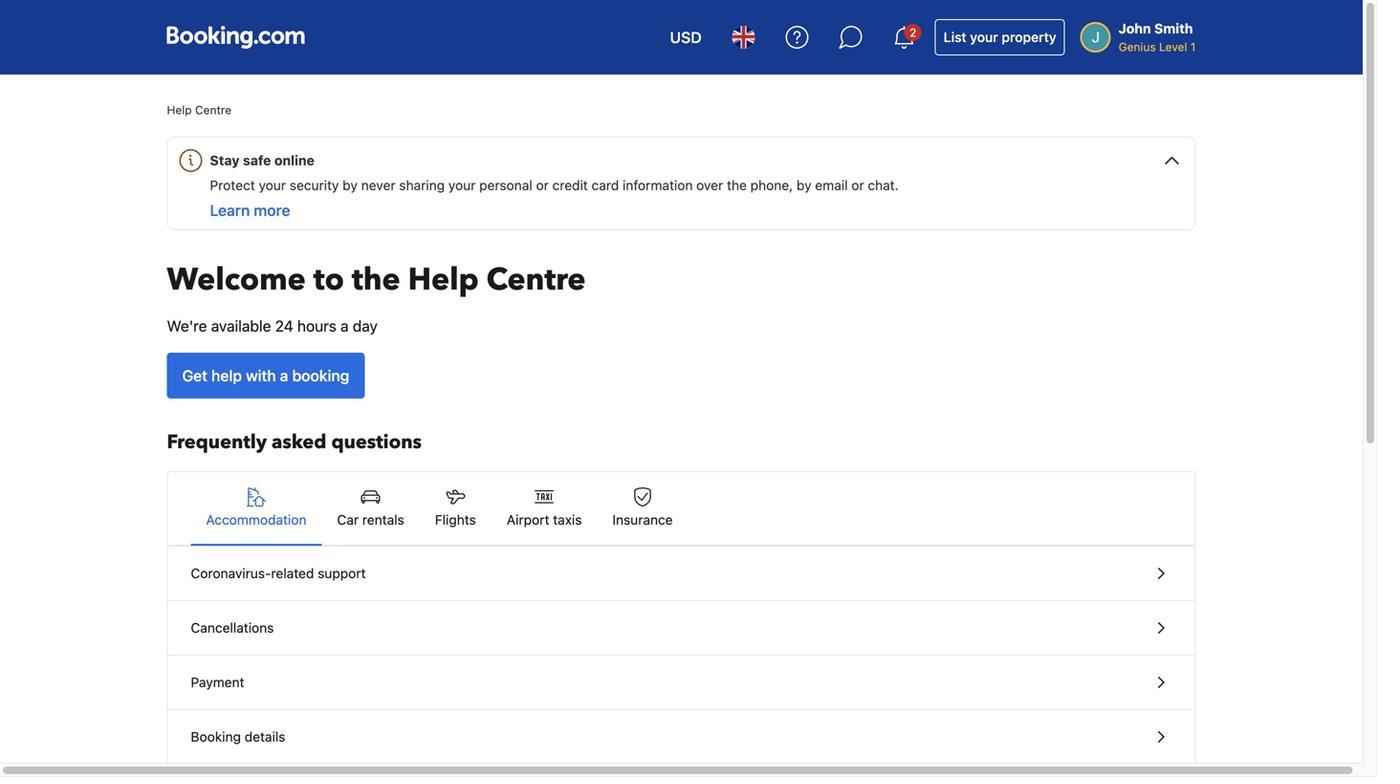 Task type: vqa. For each thing, say whether or not it's contained in the screenshot.
accommodation BUTTON
yes



Task type: describe. For each thing, give the bounding box(es) containing it.
booking
[[191, 729, 241, 745]]

coronavirus-related support
[[191, 566, 366, 582]]

1 or from the left
[[536, 177, 549, 193]]

your for protect your security by never sharing your personal or credit card information over the phone, by email or chat. learn more
[[259, 177, 286, 193]]

stay safe online
[[210, 153, 315, 168]]

list your property link
[[935, 19, 1065, 55]]

cancellations button
[[168, 602, 1195, 656]]

airport
[[507, 512, 550, 528]]

welcome to the help centre
[[167, 259, 586, 301]]

your for list your property
[[970, 29, 999, 45]]

flights
[[435, 512, 476, 528]]

safe
[[243, 153, 271, 168]]

1 by from the left
[[343, 177, 358, 193]]

1
[[1191, 40, 1196, 54]]

0 horizontal spatial centre
[[195, 103, 232, 117]]

1 vertical spatial the
[[352, 259, 400, 301]]

stay
[[210, 153, 240, 168]]

chat.
[[868, 177, 899, 193]]

smith
[[1155, 21, 1193, 36]]

security
[[290, 177, 339, 193]]

more
[[254, 201, 290, 220]]

welcome
[[167, 259, 306, 301]]

car rentals button
[[322, 473, 420, 545]]

2 or from the left
[[852, 177, 864, 193]]

stay safe online button
[[176, 138, 1195, 176]]

learn
[[210, 201, 250, 220]]

information
[[623, 177, 693, 193]]

payment button
[[168, 656, 1195, 711]]

card
[[592, 177, 619, 193]]

phone,
[[751, 177, 793, 193]]

a inside button
[[280, 367, 288, 385]]

usd button
[[659, 14, 713, 60]]

list
[[944, 29, 967, 45]]

we're available 24 hours a day
[[167, 317, 378, 335]]

support
[[318, 566, 366, 582]]

usd
[[670, 28, 702, 46]]

learn more link
[[210, 201, 290, 220]]

coronavirus-related support button
[[168, 547, 1195, 602]]

email
[[815, 177, 848, 193]]

2
[[910, 26, 917, 39]]

list your property
[[944, 29, 1057, 45]]

protect
[[210, 177, 255, 193]]

protect your security by never sharing your personal or credit card information over the phone, by email or chat. learn more
[[210, 177, 899, 220]]

personal
[[479, 177, 533, 193]]

help
[[211, 367, 242, 385]]



Task type: locate. For each thing, give the bounding box(es) containing it.
the right over
[[727, 177, 747, 193]]

0 horizontal spatial help
[[167, 103, 192, 117]]

0 horizontal spatial your
[[259, 177, 286, 193]]

centre up stay
[[195, 103, 232, 117]]

we're
[[167, 317, 207, 335]]

the
[[727, 177, 747, 193], [352, 259, 400, 301]]

credit
[[553, 177, 588, 193]]

cancellations
[[191, 620, 274, 636]]

centre down protect your security by never sharing your personal or credit card information over the phone, by email or chat. learn more
[[487, 259, 586, 301]]

with
[[246, 367, 276, 385]]

or left chat.
[[852, 177, 864, 193]]

tab list containing accommodation
[[168, 473, 1195, 547]]

0 vertical spatial a
[[341, 317, 349, 335]]

insurance button
[[597, 473, 688, 545]]

0 horizontal spatial or
[[536, 177, 549, 193]]

0 horizontal spatial a
[[280, 367, 288, 385]]

0 vertical spatial centre
[[195, 103, 232, 117]]

taxis
[[553, 512, 582, 528]]

1 horizontal spatial or
[[852, 177, 864, 193]]

frequently
[[167, 430, 267, 456]]

john smith genius level 1
[[1119, 21, 1196, 54]]

your right sharing
[[449, 177, 476, 193]]

help centre
[[167, 103, 232, 117]]

1 horizontal spatial the
[[727, 177, 747, 193]]

1 horizontal spatial centre
[[487, 259, 586, 301]]

payment
[[191, 675, 244, 691]]

a right with
[[280, 367, 288, 385]]

your
[[970, 29, 999, 45], [259, 177, 286, 193], [449, 177, 476, 193]]

get
[[182, 367, 208, 385]]

booking.com online hotel reservations image
[[167, 26, 305, 49]]

your up more
[[259, 177, 286, 193]]

a
[[341, 317, 349, 335], [280, 367, 288, 385]]

or
[[536, 177, 549, 193], [852, 177, 864, 193]]

booking details button
[[168, 711, 1195, 765]]

accommodation
[[206, 512, 307, 528]]

24
[[275, 317, 293, 335]]

sharing
[[399, 177, 445, 193]]

1 horizontal spatial help
[[408, 259, 479, 301]]

to
[[314, 259, 344, 301]]

flights button
[[420, 473, 492, 545]]

over
[[697, 177, 724, 193]]

1 vertical spatial centre
[[487, 259, 586, 301]]

insurance
[[613, 512, 673, 528]]

tab list
[[168, 473, 1195, 547]]

2 button
[[882, 14, 928, 60]]

help
[[167, 103, 192, 117], [408, 259, 479, 301]]

related
[[271, 566, 314, 582]]

1 horizontal spatial by
[[797, 177, 812, 193]]

1 horizontal spatial a
[[341, 317, 349, 335]]

travel alert element
[[167, 137, 1196, 231]]

1 vertical spatial a
[[280, 367, 288, 385]]

car rentals
[[337, 512, 404, 528]]

2 by from the left
[[797, 177, 812, 193]]

by
[[343, 177, 358, 193], [797, 177, 812, 193]]

never
[[361, 177, 396, 193]]

0 vertical spatial help
[[167, 103, 192, 117]]

hours
[[297, 317, 337, 335]]

by left never
[[343, 177, 358, 193]]

coronavirus-
[[191, 566, 271, 582]]

airport taxis
[[507, 512, 582, 528]]

get help with a booking button
[[167, 353, 365, 399]]

details
[[245, 729, 286, 745]]

your right list
[[970, 29, 999, 45]]

booking details
[[191, 729, 286, 745]]

property
[[1002, 29, 1057, 45]]

booking
[[292, 367, 350, 385]]

car
[[337, 512, 359, 528]]

genius
[[1119, 40, 1156, 54]]

asked
[[272, 430, 327, 456]]

rentals
[[362, 512, 404, 528]]

day
[[353, 317, 378, 335]]

level
[[1160, 40, 1188, 54]]

questions
[[331, 430, 422, 456]]

or left credit
[[536, 177, 549, 193]]

get help with a booking
[[182, 367, 350, 385]]

available
[[211, 317, 271, 335]]

the inside protect your security by never sharing your personal or credit card information over the phone, by email or chat. learn more
[[727, 177, 747, 193]]

frequently asked questions
[[167, 430, 422, 456]]

0 horizontal spatial the
[[352, 259, 400, 301]]

1 vertical spatial help
[[408, 259, 479, 301]]

by left email
[[797, 177, 812, 193]]

john
[[1119, 21, 1152, 36]]

a left day
[[341, 317, 349, 335]]

centre
[[195, 103, 232, 117], [487, 259, 586, 301]]

2 horizontal spatial your
[[970, 29, 999, 45]]

0 horizontal spatial by
[[343, 177, 358, 193]]

the right to
[[352, 259, 400, 301]]

online
[[274, 153, 315, 168]]

0 vertical spatial the
[[727, 177, 747, 193]]

1 horizontal spatial your
[[449, 177, 476, 193]]

accommodation button
[[191, 473, 322, 545]]

airport taxis button
[[492, 473, 597, 545]]



